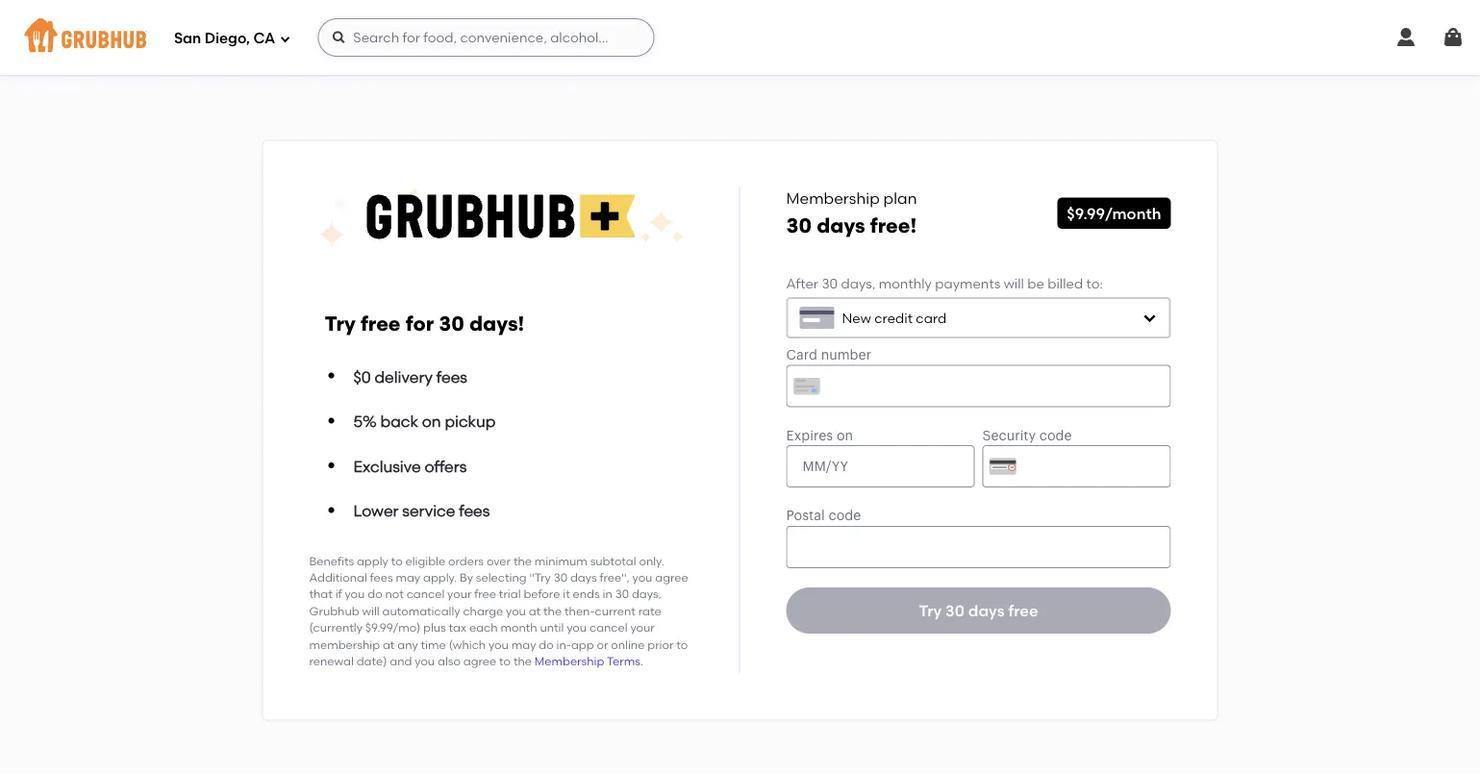 Task type: vqa. For each thing, say whether or not it's contained in the screenshot.
the bottom fees
yes



Task type: describe. For each thing, give the bounding box(es) containing it.
if
[[335, 587, 342, 601]]

$9.99/month
[[1067, 204, 1161, 223]]

date)
[[357, 654, 387, 668]]

new credit card
[[842, 310, 947, 326]]

after
[[786, 275, 819, 292]]

membership terms link
[[535, 654, 640, 668]]

each
[[469, 621, 498, 635]]

membership plan 30 days free!
[[786, 188, 917, 238]]

exclusive offers
[[353, 457, 467, 476]]

try 30 days free
[[919, 601, 1038, 620]]

you up month
[[506, 604, 526, 618]]

0 horizontal spatial at
[[383, 637, 395, 651]]

offers
[[425, 457, 467, 476]]

monthly
[[879, 275, 932, 292]]

30 inside the membership plan 30 days free!
[[786, 213, 812, 238]]

orders
[[448, 554, 484, 568]]

try free for 30 days!
[[325, 311, 524, 336]]

days inside benefits apply to eligible orders over the minimum subtotal only. additional fees may apply. by selecting "try 30 days free", you agree that if you do not cancel your free trial before it ends in 30 days, grubhub will automatically charge you at the then-current rate (currently $9.99/mo) plus tax each month until you cancel your membership at any time (which you may do in-app or online prior to renewal date) and you also agree to the
[[570, 571, 597, 584]]

benefits
[[309, 554, 354, 568]]

fees inside benefits apply to eligible orders over the minimum subtotal only. additional fees may apply. by selecting "try 30 days free", you agree that if you do not cancel your free trial before it ends in 30 days, grubhub will automatically charge you at the then-current rate (currently $9.99/mo) plus tax each month until you cancel your membership at any time (which you may do in-app or online prior to renewal date) and you also agree to the
[[370, 571, 393, 584]]

try for try free for 30 days!
[[325, 311, 356, 336]]

lower service fees
[[353, 502, 490, 521]]

tax
[[449, 621, 467, 635]]

main navigation navigation
[[0, 0, 1480, 75]]

until
[[540, 621, 564, 635]]

free inside benefits apply to eligible orders over the minimum subtotal only. additional fees may apply. by selecting "try 30 days free", you agree that if you do not cancel your free trial before it ends in 30 days, grubhub will automatically charge you at the then-current rate (currently $9.99/mo) plus tax each month until you cancel your membership at any time (which you may do in-app or online prior to renewal date) and you also agree to the
[[474, 587, 496, 601]]

days!
[[469, 311, 524, 336]]

will inside benefits apply to eligible orders over the minimum subtotal only. additional fees may apply. by selecting "try 30 days free", you agree that if you do not cancel your free trial before it ends in 30 days, grubhub will automatically charge you at the then-current rate (currently $9.99/mo) plus tax each month until you cancel your membership at any time (which you may do in-app or online prior to renewal date) and you also agree to the
[[362, 604, 380, 618]]

it
[[563, 587, 570, 601]]

1 vertical spatial the
[[543, 604, 562, 618]]

credit
[[874, 310, 913, 326]]

card
[[916, 310, 947, 326]]

Search for food, convenience, alcohol... search field
[[318, 18, 654, 57]]

current
[[595, 604, 636, 618]]

0 horizontal spatial cancel
[[406, 587, 445, 601]]

days, inside benefits apply to eligible orders over the minimum subtotal only. additional fees may apply. by selecting "try 30 days free", you agree that if you do not cancel your free trial before it ends in 30 days, grubhub will automatically charge you at the then-current rate (currently $9.99/mo) plus tax each month until you cancel your membership at any time (which you may do in-app or online prior to renewal date) and you also agree to the
[[632, 587, 661, 601]]

on
[[422, 412, 441, 431]]

exclusive
[[353, 457, 421, 476]]

over
[[487, 554, 511, 568]]

delivery
[[375, 367, 433, 386]]

apply
[[357, 554, 388, 568]]

5%
[[353, 412, 377, 431]]

not
[[385, 587, 404, 601]]

apply.
[[423, 571, 457, 584]]

renewal
[[309, 654, 354, 668]]

billed
[[1048, 275, 1083, 292]]

in
[[603, 587, 612, 601]]

time
[[421, 637, 446, 651]]

benefits apply to eligible orders over the minimum subtotal only. additional fees may apply. by selecting "try 30 days free", you agree that if you do not cancel your free trial before it ends in 30 days, grubhub will automatically charge you at the then-current rate (currently $9.99/mo) plus tax each month until you cancel your membership at any time (which you may do in-app or online prior to renewal date) and you also agree to the
[[309, 554, 688, 668]]

for
[[406, 311, 434, 336]]

ends
[[573, 587, 600, 601]]

1 horizontal spatial cancel
[[590, 621, 628, 635]]

grubhub
[[309, 604, 359, 618]]

1 vertical spatial svg image
[[1142, 310, 1157, 326]]

any
[[397, 637, 418, 651]]

0 horizontal spatial free
[[361, 311, 401, 336]]

.
[[640, 654, 643, 668]]

try for try 30 days free
[[919, 601, 942, 620]]

in-
[[556, 637, 571, 651]]

payments
[[935, 275, 1001, 292]]

0 vertical spatial the
[[513, 554, 532, 568]]

svg image inside main navigation navigation
[[279, 33, 291, 45]]

1 vertical spatial to
[[676, 637, 688, 651]]

diego,
[[205, 30, 250, 47]]

only.
[[639, 554, 664, 568]]

$9.99/mo)
[[365, 621, 420, 635]]



Task type: locate. For each thing, give the bounding box(es) containing it.
days, up rate
[[632, 587, 661, 601]]

0 vertical spatial try
[[325, 311, 356, 336]]

2 horizontal spatial to
[[676, 637, 688, 651]]

will up $9.99/mo)
[[362, 604, 380, 618]]

0 horizontal spatial your
[[447, 587, 472, 601]]

1 vertical spatial agree
[[463, 654, 496, 668]]

you down 'time'
[[415, 654, 435, 668]]

membership terms .
[[535, 654, 643, 668]]

days inside try 30 days free button
[[968, 601, 1005, 620]]

0 horizontal spatial do
[[368, 587, 382, 601]]

days
[[817, 213, 865, 238], [570, 571, 597, 584], [968, 601, 1005, 620]]

svg image
[[279, 33, 291, 45], [1142, 310, 1157, 326]]

1 horizontal spatial agree
[[655, 571, 688, 584]]

and
[[390, 654, 412, 668]]

lower
[[353, 502, 399, 521]]

cancel
[[406, 587, 445, 601], [590, 621, 628, 635]]

membership
[[309, 637, 380, 651]]

0 horizontal spatial svg image
[[279, 33, 291, 45]]

at down before
[[529, 604, 541, 618]]

membership for .
[[535, 654, 604, 668]]

the right the "over"
[[513, 554, 532, 568]]

try
[[325, 311, 356, 336], [919, 601, 942, 620]]

prior
[[648, 637, 674, 651]]

0 vertical spatial cancel
[[406, 587, 445, 601]]

fees for $0 delivery fees
[[436, 367, 467, 386]]

san
[[174, 30, 201, 47]]

30
[[786, 213, 812, 238], [822, 275, 838, 292], [439, 311, 464, 336], [554, 571, 568, 584], [615, 587, 629, 601], [946, 601, 965, 620]]

1 vertical spatial cancel
[[590, 621, 628, 635]]

1 vertical spatial days
[[570, 571, 597, 584]]

days, up new
[[841, 275, 876, 292]]

then-
[[565, 604, 595, 618]]

you down each
[[489, 637, 509, 651]]

$0
[[353, 367, 371, 386]]

0 horizontal spatial try
[[325, 311, 356, 336]]

additional
[[309, 571, 367, 584]]

the up until
[[543, 604, 562, 618]]

will
[[1004, 275, 1024, 292], [362, 604, 380, 618]]

to right apply
[[391, 554, 403, 568]]

0 vertical spatial will
[[1004, 275, 1024, 292]]

pickup
[[445, 412, 496, 431]]

0 horizontal spatial will
[[362, 604, 380, 618]]

new
[[842, 310, 871, 326]]

will left be
[[1004, 275, 1024, 292]]

minimum
[[535, 554, 587, 568]]

0 vertical spatial at
[[529, 604, 541, 618]]

agree down only.
[[655, 571, 688, 584]]

do
[[368, 587, 382, 601], [539, 637, 554, 651]]

1 horizontal spatial try
[[919, 601, 942, 620]]

2 vertical spatial days
[[968, 601, 1005, 620]]

free",
[[600, 571, 630, 584]]

agree down (which
[[463, 654, 496, 668]]

1 horizontal spatial to
[[499, 654, 511, 668]]

fees right the service
[[459, 502, 490, 521]]

1 horizontal spatial do
[[539, 637, 554, 651]]

that
[[309, 587, 333, 601]]

0 horizontal spatial days,
[[632, 587, 661, 601]]

ca
[[253, 30, 275, 47]]

you down then-
[[567, 621, 587, 635]]

your
[[447, 587, 472, 601], [630, 621, 655, 635]]

0 horizontal spatial to
[[391, 554, 403, 568]]

(which
[[449, 637, 486, 651]]

or
[[597, 637, 608, 651]]

to right prior
[[676, 637, 688, 651]]

days inside the membership plan 30 days free!
[[817, 213, 865, 238]]

charge
[[463, 604, 503, 618]]

1 vertical spatial fees
[[459, 502, 490, 521]]

0 horizontal spatial agree
[[463, 654, 496, 668]]

to:
[[1086, 275, 1103, 292]]

1 horizontal spatial days,
[[841, 275, 876, 292]]

online
[[611, 637, 645, 651]]

0 horizontal spatial svg image
[[331, 30, 347, 45]]

1 vertical spatial try
[[919, 601, 942, 620]]

0 horizontal spatial may
[[396, 571, 420, 584]]

may up not at the bottom
[[396, 571, 420, 584]]

plus
[[423, 621, 446, 635]]

plan
[[883, 188, 917, 207]]

month
[[501, 621, 537, 635]]

service
[[402, 502, 455, 521]]

membership logo image
[[318, 187, 684, 249]]

you
[[632, 571, 652, 584], [345, 587, 365, 601], [506, 604, 526, 618], [567, 621, 587, 635], [489, 637, 509, 651], [415, 654, 435, 668]]

fees down apply
[[370, 571, 393, 584]]

svg image
[[1395, 26, 1418, 49], [1442, 26, 1465, 49], [331, 30, 347, 45]]

be
[[1027, 275, 1044, 292]]

at
[[529, 604, 541, 618], [383, 637, 395, 651]]

0 vertical spatial membership
[[786, 188, 880, 207]]

after 30 days, monthly payments will be billed to:
[[786, 275, 1103, 292]]

cancel up automatically
[[406, 587, 445, 601]]

subtotal
[[590, 554, 636, 568]]

free
[[361, 311, 401, 336], [474, 587, 496, 601], [1008, 601, 1038, 620]]

the
[[513, 554, 532, 568], [543, 604, 562, 618], [513, 654, 532, 668]]

1 horizontal spatial will
[[1004, 275, 1024, 292]]

do left not at the bottom
[[368, 587, 382, 601]]

1 vertical spatial at
[[383, 637, 395, 651]]

0 vertical spatial your
[[447, 587, 472, 601]]

1 vertical spatial do
[[539, 637, 554, 651]]

30 inside button
[[946, 601, 965, 620]]

try inside button
[[919, 601, 942, 620]]

may down month
[[511, 637, 536, 651]]

also
[[438, 654, 461, 668]]

0 horizontal spatial membership
[[535, 654, 604, 668]]

1 horizontal spatial svg image
[[1142, 310, 1157, 326]]

1 horizontal spatial days
[[817, 213, 865, 238]]

0 vertical spatial do
[[368, 587, 382, 601]]

membership inside the membership plan 30 days free!
[[786, 188, 880, 207]]

selecting
[[476, 571, 527, 584]]

membership down the in-
[[535, 654, 604, 668]]

1 horizontal spatial free
[[474, 587, 496, 601]]

membership
[[786, 188, 880, 207], [535, 654, 604, 668]]

2 vertical spatial the
[[513, 654, 532, 668]]

automatically
[[382, 604, 460, 618]]

1 vertical spatial your
[[630, 621, 655, 635]]

may
[[396, 571, 420, 584], [511, 637, 536, 651]]

trial
[[499, 587, 521, 601]]

2 horizontal spatial svg image
[[1442, 26, 1465, 49]]

fees for lower service fees
[[459, 502, 490, 521]]

terms
[[607, 654, 640, 668]]

eligible
[[405, 554, 445, 568]]

back
[[380, 412, 418, 431]]

0 vertical spatial fees
[[436, 367, 467, 386]]

1 vertical spatial will
[[362, 604, 380, 618]]

2 horizontal spatial days
[[968, 601, 1005, 620]]

1 vertical spatial days,
[[632, 587, 661, 601]]

app
[[571, 637, 594, 651]]

san diego, ca
[[174, 30, 275, 47]]

1 horizontal spatial svg image
[[1395, 26, 1418, 49]]

agree
[[655, 571, 688, 584], [463, 654, 496, 668]]

try 30 days free button
[[786, 588, 1171, 634]]

fees
[[436, 367, 467, 386], [459, 502, 490, 521], [370, 571, 393, 584]]

by
[[460, 571, 473, 584]]

5% back on pickup
[[353, 412, 496, 431]]

2 vertical spatial to
[[499, 654, 511, 668]]

your down rate
[[630, 621, 655, 635]]

your down by
[[447, 587, 472, 601]]

0 vertical spatial may
[[396, 571, 420, 584]]

membership up free!
[[786, 188, 880, 207]]

rate
[[638, 604, 661, 618]]

0 vertical spatial days,
[[841, 275, 876, 292]]

0 vertical spatial to
[[391, 554, 403, 568]]

1 vertical spatial may
[[511, 637, 536, 651]]

1 horizontal spatial at
[[529, 604, 541, 618]]

before
[[524, 587, 560, 601]]

cancel up the or
[[590, 621, 628, 635]]

2 vertical spatial fees
[[370, 571, 393, 584]]

to
[[391, 554, 403, 568], [676, 637, 688, 651], [499, 654, 511, 668]]

membership for 30
[[786, 188, 880, 207]]

1 horizontal spatial may
[[511, 637, 536, 651]]

0 vertical spatial agree
[[655, 571, 688, 584]]

$0 delivery fees
[[353, 367, 467, 386]]

to down month
[[499, 654, 511, 668]]

0 vertical spatial svg image
[[279, 33, 291, 45]]

1 vertical spatial membership
[[535, 654, 604, 668]]

the down month
[[513, 654, 532, 668]]

you down only.
[[632, 571, 652, 584]]

0 vertical spatial days
[[817, 213, 865, 238]]

1 horizontal spatial membership
[[786, 188, 880, 207]]

at down $9.99/mo)
[[383, 637, 395, 651]]

free!
[[870, 213, 917, 238]]

"try
[[529, 571, 551, 584]]

(currently
[[309, 621, 363, 635]]

2 horizontal spatial free
[[1008, 601, 1038, 620]]

0 horizontal spatial days
[[570, 571, 597, 584]]

fees right delivery on the left
[[436, 367, 467, 386]]

1 horizontal spatial your
[[630, 621, 655, 635]]

you right if
[[345, 587, 365, 601]]

do left the in-
[[539, 637, 554, 651]]

free inside button
[[1008, 601, 1038, 620]]



